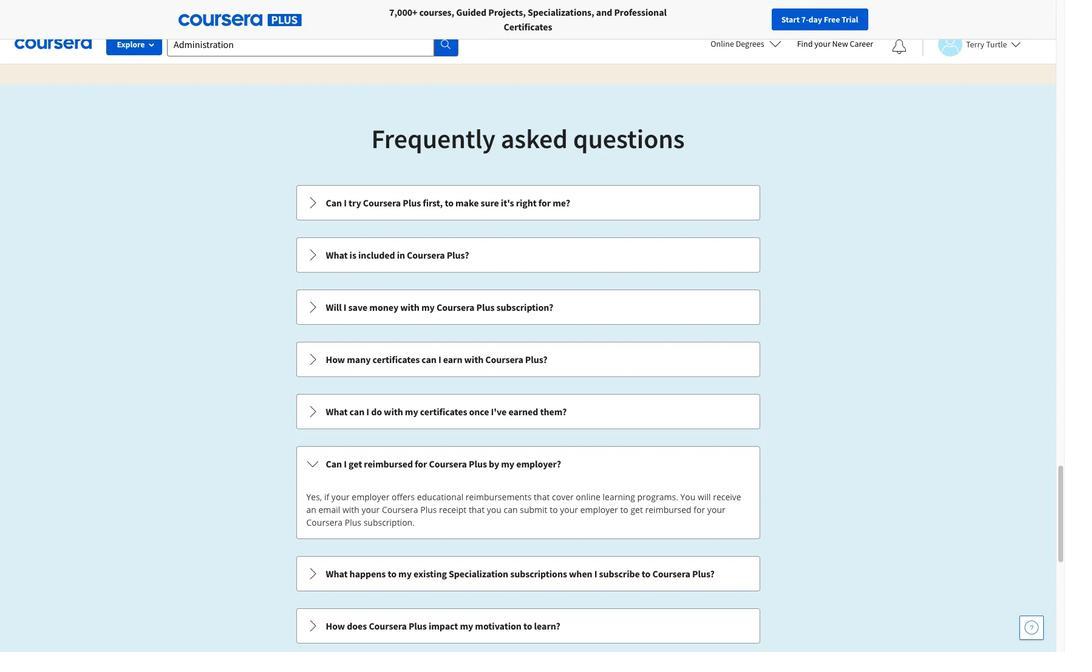 Task type: locate. For each thing, give the bounding box(es) containing it.
explore button
[[106, 33, 162, 55]]

how for how does coursera plus impact my motivation to learn?
[[326, 620, 345, 632]]

yes, if your employer offers educational reimbursements that cover online learning programs. you will receive an email with your coursera plus receipt that you can submit to your employer to get reimbursed for your coursera plus subscription.
[[307, 492, 742, 529]]

0 vertical spatial plus?
[[447, 249, 469, 261]]

1 vertical spatial for
[[415, 458, 427, 470]]

can i try coursera plus first, to make sure it's right for me? button
[[297, 186, 760, 220]]

0 vertical spatial certificates
[[373, 354, 420, 366]]

earn
[[443, 354, 463, 366]]

in
[[397, 249, 405, 261]]

with right email
[[343, 504, 360, 516]]

online
[[711, 38, 734, 49]]

can inside can i try coursera plus first, to make sure it's right for me? dropdown button
[[326, 197, 342, 209]]

career
[[850, 38, 874, 49]]

1 horizontal spatial get
[[631, 504, 643, 516]]

2 vertical spatial what
[[326, 568, 348, 580]]

for inside the can i get reimbursed for coursera plus by my employer? dropdown button
[[415, 458, 427, 470]]

frequently asked questions
[[371, 122, 685, 156]]

for left governments
[[262, 6, 275, 18]]

0 vertical spatial can
[[422, 354, 437, 366]]

reimbursed up offers
[[364, 458, 413, 470]]

reimbursed down programs.
[[646, 504, 692, 516]]

learning
[[603, 492, 635, 503]]

questions
[[573, 122, 685, 156]]

1 horizontal spatial for
[[539, 197, 551, 209]]

plus
[[403, 197, 421, 209], [477, 301, 495, 313], [469, 458, 487, 470], [421, 504, 437, 516], [345, 517, 362, 529], [409, 620, 427, 632]]

reimbursed inside the can i get reimbursed for coursera plus by my employer? dropdown button
[[364, 458, 413, 470]]

your right if
[[332, 492, 350, 503]]

guided
[[456, 6, 487, 18]]

coursera
[[363, 197, 401, 209], [407, 249, 445, 261], [437, 301, 475, 313], [486, 354, 524, 366], [429, 458, 467, 470], [382, 504, 418, 516], [307, 517, 343, 529], [653, 568, 691, 580], [369, 620, 407, 632]]

subscription.
[[364, 517, 415, 529]]

1 vertical spatial what
[[326, 406, 348, 418]]

0 horizontal spatial for
[[415, 458, 427, 470]]

1 vertical spatial plus?
[[525, 354, 548, 366]]

1 horizontal spatial that
[[534, 492, 550, 503]]

2 how from the top
[[326, 620, 345, 632]]

2 can from the top
[[326, 458, 342, 470]]

employer up subscription.
[[352, 492, 390, 503]]

when
[[569, 568, 593, 580]]

0 vertical spatial reimbursed
[[364, 458, 413, 470]]

coursera right subscribe
[[653, 568, 691, 580]]

i
[[344, 197, 347, 209], [344, 301, 347, 313], [439, 354, 441, 366], [367, 406, 369, 418], [344, 458, 347, 470], [595, 568, 598, 580]]

certificates right many
[[373, 354, 420, 366]]

can left the do
[[350, 406, 365, 418]]

email
[[319, 504, 340, 516]]

will i save money with my coursera plus subscription?
[[326, 301, 554, 313]]

can left try
[[326, 197, 342, 209]]

reimbursed
[[364, 458, 413, 470], [646, 504, 692, 516]]

learn?
[[534, 620, 561, 632]]

get
[[349, 458, 362, 470], [631, 504, 643, 516]]

2 for from the left
[[262, 6, 275, 18]]

employer down online
[[581, 504, 618, 516]]

does
[[347, 620, 367, 632]]

for
[[539, 197, 551, 209], [415, 458, 427, 470], [694, 504, 706, 516]]

for left 'universities'
[[180, 6, 193, 18]]

your inside find your new career link
[[815, 38, 831, 49]]

1 can from the top
[[326, 197, 342, 209]]

2 horizontal spatial plus?
[[693, 568, 715, 580]]

2 vertical spatial can
[[504, 504, 518, 516]]

plus?
[[447, 249, 469, 261], [525, 354, 548, 366], [693, 568, 715, 580]]

will i save money with my coursera plus subscription? button
[[297, 290, 760, 324]]

subscriptions
[[510, 568, 567, 580]]

0 vertical spatial can
[[326, 197, 342, 209]]

how many certificates can i earn with coursera plus?
[[326, 354, 548, 366]]

existing
[[414, 568, 447, 580]]

what left is
[[326, 249, 348, 261]]

my right by
[[501, 458, 515, 470]]

list containing can i try coursera plus first, to make sure it's right for me?
[[295, 184, 762, 645]]

impact
[[429, 620, 458, 632]]

get inside dropdown button
[[349, 458, 362, 470]]

2 horizontal spatial for
[[694, 504, 706, 516]]

1 horizontal spatial for
[[262, 6, 275, 18]]

what can i do with my certificates once i've earned them? button
[[297, 395, 760, 429]]

start 7-day free trial button
[[772, 9, 869, 30]]

what left the do
[[326, 406, 348, 418]]

professional
[[614, 6, 667, 18]]

your right the find
[[815, 38, 831, 49]]

0 vertical spatial employer
[[352, 492, 390, 503]]

0 vertical spatial get
[[349, 458, 362, 470]]

1 horizontal spatial can
[[422, 354, 437, 366]]

1 vertical spatial reimbursed
[[646, 504, 692, 516]]

cover
[[552, 492, 574, 503]]

governments
[[277, 6, 332, 18]]

happens
[[350, 568, 386, 580]]

0 horizontal spatial for
[[180, 6, 193, 18]]

help center image
[[1025, 621, 1040, 636]]

how inside "how many certificates can i earn with coursera plus?" dropdown button
[[326, 354, 345, 366]]

0 horizontal spatial reimbursed
[[364, 458, 413, 470]]

can
[[326, 197, 342, 209], [326, 458, 342, 470]]

0 horizontal spatial that
[[469, 504, 485, 516]]

my right impact
[[460, 620, 473, 632]]

with
[[401, 301, 420, 313], [464, 354, 484, 366], [384, 406, 403, 418], [343, 504, 360, 516]]

to down cover
[[550, 504, 558, 516]]

coursera down offers
[[382, 504, 418, 516]]

banner navigation
[[10, 0, 342, 33]]

coursera right try
[[363, 197, 401, 209]]

can i get reimbursed for coursera plus by my employer?
[[326, 458, 561, 470]]

subscription?
[[497, 301, 554, 313]]

for universities
[[180, 6, 243, 18]]

many
[[347, 354, 371, 366]]

for down will
[[694, 504, 706, 516]]

day
[[809, 14, 823, 25]]

0 vertical spatial how
[[326, 354, 345, 366]]

7-
[[802, 14, 809, 25]]

1 vertical spatial that
[[469, 504, 485, 516]]

how
[[326, 354, 345, 366], [326, 620, 345, 632]]

how does coursera plus impact my motivation to learn? button
[[297, 609, 760, 643]]

can inside the can i get reimbursed for coursera plus by my employer? dropdown button
[[326, 458, 342, 470]]

certificates
[[373, 354, 420, 366], [420, 406, 467, 418]]

explore
[[117, 39, 145, 50]]

programs.
[[638, 492, 679, 503]]

online degrees button
[[701, 30, 791, 57]]

can i try coursera plus first, to make sure it's right for me?
[[326, 197, 571, 209]]

0 horizontal spatial can
[[350, 406, 365, 418]]

plus left subscription.
[[345, 517, 362, 529]]

what
[[326, 249, 348, 261], [326, 406, 348, 418], [326, 568, 348, 580]]

how left does
[[326, 620, 345, 632]]

0 vertical spatial what
[[326, 249, 348, 261]]

None search field
[[167, 32, 459, 56]]

to
[[445, 197, 454, 209], [550, 504, 558, 516], [621, 504, 629, 516], [388, 568, 397, 580], [642, 568, 651, 580], [524, 620, 533, 632]]

2 what from the top
[[326, 406, 348, 418]]

how inside how does coursera plus impact my motivation to learn? dropdown button
[[326, 620, 345, 632]]

that left you
[[469, 504, 485, 516]]

for inside yes, if your employer offers educational reimbursements that cover online learning programs. you will receive an email with your coursera plus receipt that you can submit to your employer to get reimbursed for your coursera plus subscription.
[[694, 504, 706, 516]]

for left 'me?'
[[539, 197, 551, 209]]

reimbursed inside yes, if your employer offers educational reimbursements that cover online learning programs. you will receive an email with your coursera plus receipt that you can submit to your employer to get reimbursed for your coursera plus subscription.
[[646, 504, 692, 516]]

my right the do
[[405, 406, 418, 418]]

can up if
[[326, 458, 342, 470]]

list
[[295, 184, 762, 645]]

how left many
[[326, 354, 345, 366]]

for for universities
[[180, 6, 193, 18]]

my
[[422, 301, 435, 313], [405, 406, 418, 418], [501, 458, 515, 470], [399, 568, 412, 580], [460, 620, 473, 632]]

0 horizontal spatial get
[[349, 458, 362, 470]]

to left learn? on the bottom right
[[524, 620, 533, 632]]

your
[[815, 38, 831, 49], [332, 492, 350, 503], [362, 504, 380, 516], [560, 504, 578, 516], [708, 504, 726, 516]]

can right you
[[504, 504, 518, 516]]

you
[[681, 492, 696, 503]]

2 vertical spatial plus?
[[693, 568, 715, 580]]

what left happens
[[326, 568, 348, 580]]

them?
[[540, 406, 567, 418]]

coursera image
[[15, 34, 92, 54]]

can for can i try coursera plus first, to make sure it's right for me?
[[326, 197, 342, 209]]

2 vertical spatial for
[[694, 504, 706, 516]]

1 vertical spatial employer
[[581, 504, 618, 516]]

0 vertical spatial for
[[539, 197, 551, 209]]

2 horizontal spatial can
[[504, 504, 518, 516]]

terry
[[967, 39, 985, 50]]

certificates left the once
[[420, 406, 467, 418]]

1 vertical spatial can
[[326, 458, 342, 470]]

my for certificates
[[405, 406, 418, 418]]

plus down educational
[[421, 504, 437, 516]]

can left earn
[[422, 354, 437, 366]]

with right money
[[401, 301, 420, 313]]

0 horizontal spatial plus?
[[447, 249, 469, 261]]

0 horizontal spatial employer
[[352, 492, 390, 503]]

1 vertical spatial how
[[326, 620, 345, 632]]

1 vertical spatial can
[[350, 406, 365, 418]]

what for what is included in coursera plus?
[[326, 249, 348, 261]]

sure
[[481, 197, 499, 209]]

for up offers
[[415, 458, 427, 470]]

1 vertical spatial get
[[631, 504, 643, 516]]

employer
[[352, 492, 390, 503], [581, 504, 618, 516]]

my for motivation
[[460, 620, 473, 632]]

7,000+
[[389, 6, 418, 18]]

is
[[350, 249, 357, 261]]

1 what from the top
[[326, 249, 348, 261]]

1 how from the top
[[326, 354, 345, 366]]

1 horizontal spatial reimbursed
[[646, 504, 692, 516]]

0 vertical spatial that
[[534, 492, 550, 503]]

that up submit
[[534, 492, 550, 503]]

1 for from the left
[[180, 6, 193, 18]]

3 what from the top
[[326, 568, 348, 580]]

once
[[469, 406, 489, 418]]

what can i do with my certificates once i've earned them?
[[326, 406, 567, 418]]

subscribe
[[599, 568, 640, 580]]

my right money
[[422, 301, 435, 313]]



Task type: describe. For each thing, give the bounding box(es) containing it.
free
[[824, 14, 840, 25]]

will
[[698, 492, 711, 503]]

coursera right does
[[369, 620, 407, 632]]

first,
[[423, 197, 443, 209]]

by
[[489, 458, 500, 470]]

turtle
[[987, 39, 1008, 50]]

with right the do
[[384, 406, 403, 418]]

receive
[[713, 492, 742, 503]]

what is included in coursera plus? button
[[297, 238, 760, 272]]

coursera down email
[[307, 517, 343, 529]]

and
[[597, 6, 613, 18]]

courses,
[[420, 6, 455, 18]]

an
[[307, 504, 316, 516]]

show notifications image
[[892, 39, 907, 54]]

trial
[[842, 14, 859, 25]]

1 horizontal spatial plus?
[[525, 354, 548, 366]]

to down 'learning'
[[621, 504, 629, 516]]

me?
[[553, 197, 571, 209]]

what is included in coursera plus?
[[326, 249, 469, 261]]

motivation
[[475, 620, 522, 632]]

included
[[358, 249, 395, 261]]

right
[[516, 197, 537, 209]]

frequently
[[371, 122, 496, 156]]

can inside yes, if your employer offers educational reimbursements that cover online learning programs. you will receive an email with your coursera plus receipt that you can submit to your employer to get reimbursed for your coursera plus subscription.
[[504, 504, 518, 516]]

reimbursements
[[466, 492, 532, 503]]

it's
[[501, 197, 514, 209]]

you
[[487, 504, 502, 516]]

make
[[456, 197, 479, 209]]

for for governments
[[262, 6, 275, 18]]

terry turtle
[[967, 39, 1008, 50]]

What do you want to learn? text field
[[167, 32, 434, 56]]

get inside yes, if your employer offers educational reimbursements that cover online learning programs. you will receive an email with your coursera plus receipt that you can submit to your employer to get reimbursed for your coursera plus subscription.
[[631, 504, 643, 516]]

what happens to my existing specialization subscriptions when i subscribe to coursera plus? button
[[297, 557, 760, 591]]

save
[[348, 301, 368, 313]]

start 7-day free trial
[[782, 14, 859, 25]]

find
[[797, 38, 813, 49]]

my left 'existing'
[[399, 568, 412, 580]]

can for can i get reimbursed for coursera plus by my employer?
[[326, 458, 342, 470]]

1 horizontal spatial employer
[[581, 504, 618, 516]]

with right earn
[[464, 354, 484, 366]]

new
[[833, 38, 849, 49]]

coursera up educational
[[429, 458, 467, 470]]

educational
[[417, 492, 464, 503]]

coursera right in
[[407, 249, 445, 261]]

do
[[371, 406, 382, 418]]

what for what happens to my existing specialization subscriptions when i subscribe to coursera plus?
[[326, 568, 348, 580]]

will
[[326, 301, 342, 313]]

with inside yes, if your employer offers educational reimbursements that cover online learning programs. you will receive an email with your coursera plus receipt that you can submit to your employer to get reimbursed for your coursera plus subscription.
[[343, 504, 360, 516]]

online
[[576, 492, 601, 503]]

receipt
[[439, 504, 467, 516]]

your down receive
[[708, 504, 726, 516]]

plus left first,
[[403, 197, 421, 209]]

what happens to my existing specialization subscriptions when i subscribe to coursera plus?
[[326, 568, 715, 580]]

to right subscribe
[[642, 568, 651, 580]]

how many certificates can i earn with coursera plus? button
[[297, 343, 760, 377]]

projects,
[[489, 6, 526, 18]]

online degrees
[[711, 38, 765, 49]]

specializations,
[[528, 6, 595, 18]]

how does coursera plus impact my motivation to learn?
[[326, 620, 561, 632]]

degrees
[[736, 38, 765, 49]]

find your new career
[[797, 38, 874, 49]]

certificates
[[504, 21, 553, 33]]

money
[[370, 301, 399, 313]]

for governments
[[262, 6, 332, 18]]

to right happens
[[388, 568, 397, 580]]

universities
[[195, 6, 243, 18]]

plus left impact
[[409, 620, 427, 632]]

try
[[349, 197, 361, 209]]

if
[[324, 492, 329, 503]]

7,000+ courses, guided projects, specializations, and professional certificates
[[389, 6, 667, 33]]

terry turtle button
[[923, 32, 1021, 56]]

what for what can i do with my certificates once i've earned them?
[[326, 406, 348, 418]]

offers
[[392, 492, 415, 503]]

plus left by
[[469, 458, 487, 470]]

asked
[[501, 122, 568, 156]]

start
[[782, 14, 800, 25]]

submit
[[520, 504, 548, 516]]

how for how many certificates can i earn with coursera plus?
[[326, 354, 345, 366]]

for inside can i try coursera plus first, to make sure it's right for me? dropdown button
[[539, 197, 551, 209]]

can i get reimbursed for coursera plus by my employer? button
[[297, 447, 760, 481]]

coursera plus image
[[178, 14, 302, 26]]

plus left subscription?
[[477, 301, 495, 313]]

employer?
[[517, 458, 561, 470]]

i've
[[491, 406, 507, 418]]

coursera right earn
[[486, 354, 524, 366]]

earned
[[509, 406, 538, 418]]

your down cover
[[560, 504, 578, 516]]

find your new career link
[[791, 36, 880, 52]]

your up subscription.
[[362, 504, 380, 516]]

yes,
[[307, 492, 322, 503]]

coursera up earn
[[437, 301, 475, 313]]

my for coursera
[[422, 301, 435, 313]]

1 vertical spatial certificates
[[420, 406, 467, 418]]

to right first,
[[445, 197, 454, 209]]



Task type: vqa. For each thing, say whether or not it's contained in the screenshot.
revoked
no



